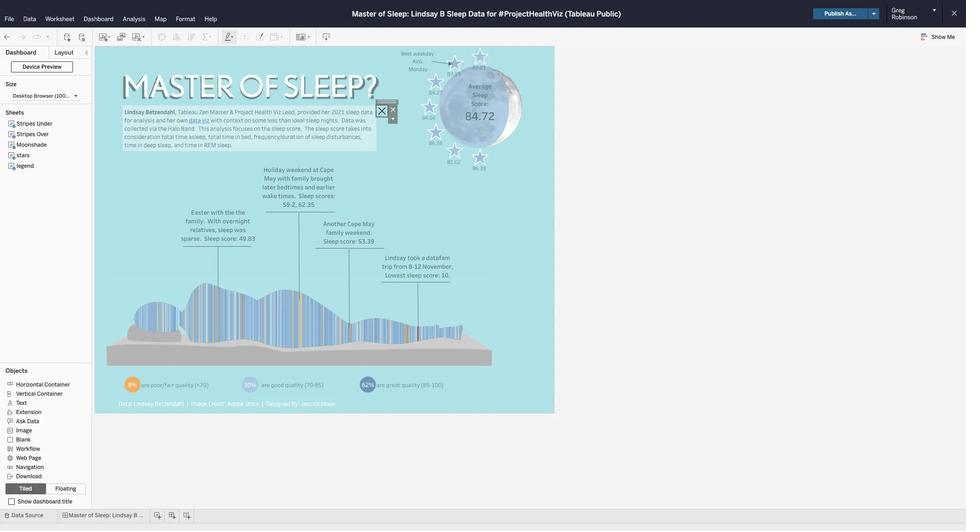 Task type: locate. For each thing, give the bounding box(es) containing it.
her up halo
[[167, 117, 176, 124]]

0 vertical spatial under
[[132, 51, 159, 64]]

0 vertical spatial betzendahl
[[146, 108, 175, 116]]

under up 'moonshade'
[[37, 121, 52, 127]]

2 horizontal spatial master
[[352, 9, 377, 18]]

over up 'moonshade'
[[37, 131, 49, 138]]

master
[[352, 9, 377, 18], [210, 108, 229, 116], [69, 513, 87, 520]]

1 horizontal spatial b
[[440, 9, 445, 18]]

dashboard
[[33, 499, 61, 506]]

1 vertical spatial her
[[167, 117, 176, 124]]

1 vertical spatial sleep
[[139, 513, 153, 520]]

data: lindsay betzendahl  |  image credit: adobe stock  |  designed by: jessica moon
[[119, 401, 336, 408]]

stripes under inside application
[[99, 51, 159, 64]]

new data source image
[[63, 32, 72, 42]]

via
[[149, 125, 157, 132]]

replay animation image left new data source image
[[45, 34, 51, 39]]

0 horizontal spatial on
[[245, 117, 251, 124]]

0 vertical spatial stripes over
[[97, 51, 151, 64]]

stripes under inside list box
[[17, 121, 52, 127]]

swap rows and columns image
[[158, 32, 167, 42]]

total
[[162, 133, 174, 141], [208, 133, 221, 141]]

stock
[[245, 401, 259, 408]]

0 vertical spatial image
[[191, 401, 207, 408]]

blank option
[[6, 435, 79, 445]]

the down "less" in the top left of the page
[[262, 125, 270, 132]]

in down asleep,
[[198, 141, 203, 149]]

tableau
[[178, 108, 198, 116]]

total up 'rem'
[[208, 133, 221, 141]]

show left me
[[932, 34, 946, 40]]

1 horizontal spatial |
[[262, 401, 264, 408]]

clear sheet image
[[131, 32, 146, 42]]

more options image
[[388, 114, 398, 124]]

0 vertical spatial dashboard
[[84, 16, 114, 23]]

1 horizontal spatial of
[[305, 133, 310, 141]]

0 vertical spatial over
[[131, 51, 151, 64]]

image left the "credit:"
[[191, 401, 207, 408]]

over down clear sheet "icon"
[[131, 51, 151, 64]]

0 horizontal spatial and
[[156, 117, 166, 124]]

image option
[[6, 426, 79, 435]]

master of sleep: lindsay b sleep data for #projecthealthviz (tableau public)
[[352, 9, 621, 18]]

0 vertical spatial and
[[156, 117, 166, 124]]

device
[[23, 64, 40, 70]]

focuses
[[233, 125, 253, 132]]

#projecthealthviz
[[499, 9, 563, 18]]

marks. press enter to open the view data window.. use arrow keys to navigate data visualization elements. image
[[402, 27, 558, 187], [435, 62, 526, 152], [117, 68, 478, 360], [118, 68, 479, 355], [121, 376, 497, 413]]

stripes over
[[97, 51, 151, 64], [17, 131, 49, 138]]

0 horizontal spatial replay animation image
[[32, 32, 41, 42]]

context
[[224, 117, 244, 124]]

collapse image
[[84, 50, 90, 56]]

0 horizontal spatial the
[[158, 125, 167, 132]]

1 horizontal spatial on
[[254, 125, 261, 132]]

lindsay
[[411, 9, 438, 18], [124, 108, 144, 116], [134, 401, 154, 408], [112, 513, 132, 520]]

sleep for master of sleep: lindsay b sleep data for #projecthealthviz (tableau public)
[[447, 9, 467, 18]]

under
[[132, 51, 159, 64], [37, 121, 52, 127]]

list box
[[6, 119, 86, 361]]

1 horizontal spatial her
[[322, 108, 330, 116]]

0 vertical spatial sleep:
[[387, 9, 409, 18]]

stripes over up 'moonshade'
[[17, 131, 49, 138]]

web page option
[[6, 454, 79, 463]]

time down asleep,
[[185, 141, 197, 149]]

moonshade
[[17, 142, 47, 148]]

container up vertical container option
[[44, 382, 70, 389]]

text option
[[6, 399, 79, 408]]

time
[[175, 133, 187, 141], [222, 133, 234, 141], [124, 141, 136, 149], [185, 141, 197, 149]]

master inside , tableau zen master & project health viz lead, provided her 2021 sleep data for analysis and her
[[210, 108, 229, 116]]

0 horizontal spatial b
[[134, 513, 137, 520]]

browser
[[34, 93, 53, 99]]

totals image
[[202, 32, 213, 42]]

container inside option
[[37, 391, 63, 398]]

image up blank
[[16, 428, 32, 434]]

1 horizontal spatial under
[[132, 51, 159, 64]]

1 vertical spatial stripes under
[[17, 121, 52, 127]]

master for master of sleep: lindsay b sleep data for #projecthealthviz (tableau public)
[[352, 9, 377, 18]]

1 horizontal spatial and
[[174, 141, 184, 149]]

1 vertical spatial sleep:
[[95, 513, 111, 520]]

0 vertical spatial container
[[44, 382, 70, 389]]

show/hide cards image
[[296, 32, 311, 42]]

sleep inside , tableau zen master & project health viz lead, provided her 2021 sleep data for analysis and her
[[346, 108, 360, 116]]

0 horizontal spatial data
[[189, 117, 201, 124]]

1 horizontal spatial sleep:
[[387, 9, 409, 18]]

1 horizontal spatial replay animation image
[[45, 34, 51, 39]]

in down consideration at top
[[138, 141, 143, 149]]

0 horizontal spatial for
[[124, 117, 132, 124]]

and inside with context on some less than ideal sleep nights.  data was collected via the halo band.  this analysis focuses on the sleep score.  the sleep score takes into consideration total time asleep, total time in bed, frequency/duration of sleep disturbances, time in deep sleep, and time in rem sleep.
[[174, 141, 184, 149]]

replay animation image
[[32, 32, 41, 42], [45, 34, 51, 39]]

stars
[[17, 153, 30, 159]]

dashboard
[[84, 16, 114, 23], [6, 49, 36, 56]]

on
[[245, 117, 251, 124], [254, 125, 261, 132]]

file
[[5, 16, 14, 23]]

0 vertical spatial show
[[932, 34, 946, 40]]

0 vertical spatial of
[[379, 9, 386, 18]]

0 vertical spatial data
[[361, 108, 373, 116]]

0 vertical spatial b
[[440, 9, 445, 18]]

0 horizontal spatial total
[[162, 133, 174, 141]]

show down tiled
[[17, 499, 32, 506]]

sleep
[[447, 9, 467, 18], [139, 513, 153, 520]]

title
[[62, 499, 72, 506]]

&
[[230, 108, 234, 116]]

sleep up frequency/duration
[[272, 125, 286, 132]]

2 horizontal spatial of
[[379, 9, 386, 18]]

0 horizontal spatial master
[[69, 513, 87, 520]]

betzendahl up "via"
[[146, 108, 175, 116]]

0 horizontal spatial sleep:
[[95, 513, 111, 520]]

betzendahl
[[146, 108, 175, 116], [155, 401, 184, 408]]

| right 'stock'
[[262, 401, 264, 408]]

image image
[[102, 58, 398, 124], [425, 64, 540, 150], [185, 113, 911, 532], [105, 277, 496, 369]]

0 horizontal spatial sleep
[[139, 513, 153, 520]]

desktop browser (1000 x 800)
[[13, 93, 86, 99]]

1 vertical spatial under
[[37, 121, 52, 127]]

1 horizontal spatial the
[[262, 125, 270, 132]]

analysis
[[123, 16, 146, 23]]

1 horizontal spatial show
[[932, 34, 946, 40]]

data
[[469, 9, 485, 18], [23, 16, 36, 23], [342, 117, 354, 124], [27, 419, 39, 425], [11, 513, 24, 520], [155, 513, 167, 520]]

her up nights.
[[322, 108, 330, 116]]

0 horizontal spatial image
[[16, 428, 32, 434]]

was
[[355, 117, 366, 124]]

1 vertical spatial and
[[174, 141, 184, 149]]

2 vertical spatial of
[[88, 513, 93, 520]]

jessica
[[301, 401, 320, 408]]

and inside , tableau zen master & project health viz lead, provided her 2021 sleep data for analysis and her
[[156, 117, 166, 124]]

duplicate image
[[117, 32, 126, 42]]

under down clear sheet "icon"
[[132, 51, 159, 64]]

robinson
[[892, 14, 918, 21]]

moon
[[321, 401, 336, 408]]

credit:
[[208, 401, 226, 408]]

master for master of sleep: lindsay b sleep data
[[69, 513, 87, 520]]

of inside with context on some less than ideal sleep nights.  data was collected via the halo band.  this analysis focuses on the sleep score.  the sleep score takes into consideration total time asleep, total time in bed, frequency/duration of sleep disturbances, time in deep sleep, and time in rem sleep.
[[305, 133, 310, 141]]

0 horizontal spatial her
[[167, 117, 176, 124]]

zen
[[199, 108, 209, 116]]

show inside button
[[932, 34, 946, 40]]

b
[[440, 9, 445, 18], [134, 513, 137, 520]]

project
[[235, 108, 253, 116]]

0 horizontal spatial stripes over
[[17, 131, 49, 138]]

data inside 'ask data' option
[[27, 419, 39, 425]]

0 horizontal spatial over
[[37, 131, 49, 138]]

|
[[187, 401, 189, 408], [262, 401, 264, 408]]

stripes over down duplicate image
[[97, 51, 151, 64]]

into
[[361, 125, 372, 132]]

analysis inside , tableau zen master & project health viz lead, provided her 2021 sleep data for analysis and her
[[133, 117, 155, 124]]

0 vertical spatial master
[[352, 9, 377, 18]]

avg:
[[413, 58, 424, 65]]

with context on some less than ideal sleep nights.  data was collected via the halo band.  this analysis focuses on the sleep score.  the sleep score takes into consideration total time asleep, total time in bed, frequency/duration of sleep disturbances, time in deep sleep, and time in rem sleep.
[[124, 117, 373, 149]]

stripes under up 'moonshade'
[[17, 121, 52, 127]]

analysis down lindsay betzendahl
[[133, 117, 155, 124]]

legend
[[17, 163, 34, 170]]

the right "via"
[[158, 125, 167, 132]]

1 vertical spatial over
[[37, 131, 49, 138]]

0 vertical spatial analysis
[[133, 117, 155, 124]]

analysis inside with context on some less than ideal sleep nights.  data was collected via the halo band.  this analysis focuses on the sleep score.  the sleep score takes into consideration total time asleep, total time in bed, frequency/duration of sleep disturbances, time in deep sleep, and time in rem sleep.
[[210, 125, 232, 132]]

b for master of sleep: lindsay b sleep data for #projecthealthviz (tableau public)
[[440, 9, 445, 18]]

sleep up was
[[346, 108, 360, 116]]

1 vertical spatial for
[[124, 117, 132, 124]]

1 horizontal spatial stripes under
[[99, 51, 159, 64]]

1 total from the left
[[162, 133, 174, 141]]

1 horizontal spatial sleep
[[447, 9, 467, 18]]

over inside list box
[[37, 131, 49, 138]]

1 vertical spatial image
[[16, 428, 32, 434]]

extension
[[16, 410, 42, 416]]

greg
[[892, 7, 905, 14]]

objects list box
[[6, 378, 86, 481]]

data up band.
[[189, 117, 201, 124]]

1 horizontal spatial over
[[131, 51, 151, 64]]

1 horizontal spatial data
[[361, 108, 373, 116]]

2 vertical spatial master
[[69, 513, 87, 520]]

data up was
[[361, 108, 373, 116]]

1 vertical spatial stripes over
[[17, 131, 49, 138]]

1 vertical spatial analysis
[[210, 125, 232, 132]]

size
[[6, 81, 17, 88]]

horizontal container option
[[6, 380, 79, 390]]

2021
[[332, 108, 345, 116]]

ask
[[16, 419, 26, 425]]

sort descending image
[[187, 32, 196, 42]]

on down some
[[254, 125, 261, 132]]

image inside image option
[[16, 428, 32, 434]]

and right sleep,
[[174, 141, 184, 149]]

dashboard down redo icon
[[6, 49, 36, 56]]

container inside option
[[44, 382, 70, 389]]

sleep: for master of sleep: lindsay b sleep data
[[95, 513, 111, 520]]

vertical container option
[[6, 390, 79, 399]]

0 horizontal spatial of
[[88, 513, 93, 520]]

1 vertical spatial b
[[134, 513, 137, 520]]

1 horizontal spatial total
[[208, 133, 221, 141]]

1 vertical spatial container
[[37, 391, 63, 398]]

sleep up the the
[[306, 117, 320, 124]]

0 horizontal spatial stripes under
[[17, 121, 52, 127]]

in left bed,
[[235, 133, 240, 141]]

0 vertical spatial sleep
[[447, 9, 467, 18]]

worksheet
[[45, 16, 75, 23]]

score
[[330, 125, 345, 132]]

0 horizontal spatial under
[[37, 121, 52, 127]]

horizontal
[[16, 382, 43, 389]]

stripes under down duplicate image
[[99, 51, 159, 64]]

stripes over inside list box
[[17, 131, 49, 138]]

dashboard up new worksheet image at the left
[[84, 16, 114, 23]]

0 horizontal spatial in
[[138, 141, 143, 149]]

preview
[[41, 64, 62, 70]]

for left #projecthealthviz
[[487, 9, 497, 18]]

less
[[267, 117, 278, 124]]

1 vertical spatial of
[[305, 133, 310, 141]]

viz
[[202, 117, 209, 124]]

public)
[[597, 9, 621, 18]]

workflow option
[[6, 445, 79, 454]]

0 horizontal spatial show
[[17, 499, 32, 506]]

publish
[[825, 11, 844, 17]]

0 vertical spatial stripes under
[[99, 51, 159, 64]]

over
[[131, 51, 151, 64], [37, 131, 49, 138]]

analysis down with
[[210, 125, 232, 132]]

1 horizontal spatial analysis
[[210, 125, 232, 132]]

on down project
[[245, 117, 251, 124]]

1 horizontal spatial image
[[191, 401, 207, 408]]

| left the "credit:"
[[187, 401, 189, 408]]

1 vertical spatial master
[[210, 108, 229, 116]]

for up collected
[[124, 117, 132, 124]]

and up "via"
[[156, 117, 166, 124]]

application containing stripes over
[[92, 27, 966, 532]]

betzendahl right data:
[[155, 401, 184, 408]]

2 total from the left
[[208, 133, 221, 141]]

application
[[92, 27, 966, 532]]

1 vertical spatial dashboard
[[6, 49, 36, 56]]

1 vertical spatial show
[[17, 499, 32, 506]]

with
[[211, 117, 223, 124]]

0 vertical spatial her
[[322, 108, 330, 116]]

total up sleep,
[[162, 133, 174, 141]]

sleep:
[[387, 9, 409, 18], [95, 513, 111, 520]]

rem
[[204, 141, 216, 149]]

data
[[361, 108, 373, 116], [189, 117, 201, 124]]

replay animation image right redo icon
[[32, 32, 41, 42]]

1 horizontal spatial master
[[210, 108, 229, 116]]

2 the from the left
[[262, 125, 270, 132]]

of for master of sleep: lindsay b sleep data for #projecthealthviz (tableau public)
[[379, 9, 386, 18]]

deep
[[144, 141, 156, 149]]

0 horizontal spatial |
[[187, 401, 189, 408]]

navigation option
[[6, 463, 79, 472]]

pause auto updates image
[[78, 32, 87, 42]]

the
[[305, 125, 314, 132]]

800)
[[74, 93, 86, 99]]

for
[[487, 9, 497, 18], [124, 117, 132, 124]]

analysis
[[133, 117, 155, 124], [210, 125, 232, 132]]

container down horizontal container
[[37, 391, 63, 398]]

0 horizontal spatial analysis
[[133, 117, 155, 124]]

1 horizontal spatial stripes over
[[97, 51, 151, 64]]

, tableau zen master & project health viz lead, provided her 2021 sleep data for analysis and her
[[124, 108, 374, 124]]

redo image
[[17, 32, 27, 42]]

1 horizontal spatial for
[[487, 9, 497, 18]]

as...
[[846, 11, 857, 17]]



Task type: describe. For each thing, give the bounding box(es) containing it.
remove from dashboard image
[[388, 105, 398, 114]]

layout
[[55, 49, 74, 56]]

1 vertical spatial on
[[254, 125, 261, 132]]

floating
[[55, 486, 76, 493]]

under inside list box
[[37, 121, 52, 127]]

frequency/duration
[[254, 133, 304, 141]]

highlight image
[[224, 32, 235, 42]]

score.
[[287, 125, 302, 132]]

lead,
[[282, 108, 296, 116]]

fit image
[[270, 32, 284, 42]]

publish as...
[[825, 11, 857, 17]]

container for horizontal container
[[44, 382, 70, 389]]

sleep down nights.
[[315, 125, 329, 132]]

container for vertical container
[[37, 391, 63, 398]]

time down consideration at top
[[124, 141, 136, 149]]

device preview
[[23, 64, 62, 70]]

device preview button
[[11, 62, 73, 73]]

x
[[70, 93, 73, 99]]

band.
[[181, 125, 196, 132]]

blank
[[16, 437, 31, 444]]

(tableau
[[565, 9, 595, 18]]

ask data
[[16, 419, 39, 425]]

stripes over inside application
[[97, 51, 151, 64]]

bed,
[[241, 133, 253, 141]]

data:
[[119, 401, 133, 408]]

publish as... button
[[813, 8, 868, 19]]

under inside application
[[132, 51, 159, 64]]

horizontal container
[[16, 382, 70, 389]]

desktop
[[13, 93, 33, 99]]

web
[[16, 456, 27, 462]]

sleep,
[[158, 141, 173, 149]]

greg robinson
[[892, 7, 918, 21]]

page
[[29, 456, 41, 462]]

of for master of sleep: lindsay b sleep data
[[88, 513, 93, 520]]

ideal
[[292, 117, 305, 124]]

this
[[198, 125, 209, 132]]

1 horizontal spatial in
[[198, 141, 203, 149]]

extension option
[[6, 408, 79, 417]]

source
[[25, 513, 43, 520]]

sleep down the the
[[312, 133, 325, 141]]

viz
[[273, 108, 281, 116]]

new worksheet image
[[98, 32, 111, 42]]

halo
[[168, 125, 180, 132]]

for inside , tableau zen master & project health viz lead, provided her 2021 sleep data for analysis and her
[[124, 117, 132, 124]]

sleep for master of sleep: lindsay b sleep data
[[139, 513, 153, 520]]

text
[[16, 400, 27, 407]]

time down band.
[[175, 133, 187, 141]]

some
[[252, 117, 266, 124]]

1 vertical spatial betzendahl
[[155, 401, 184, 408]]

data source
[[11, 513, 43, 520]]

adobe
[[227, 401, 244, 408]]

sleep.
[[217, 141, 233, 149]]

designed
[[266, 401, 290, 408]]

map
[[155, 16, 167, 23]]

lindsay betzendahl
[[124, 108, 175, 116]]

best weekday avg: monday
[[401, 50, 435, 73]]

provided
[[297, 108, 320, 116]]

objects
[[6, 368, 27, 375]]

vertical container
[[16, 391, 63, 398]]

data inside with context on some less than ideal sleep nights.  data was collected via the halo band.  this analysis focuses on the sleep score.  the sleep score takes into consideration total time asleep, total time in bed, frequency/duration of sleep disturbances, time in deep sleep, and time in rem sleep.
[[342, 117, 354, 124]]

format
[[176, 16, 196, 23]]

list box containing stripes under
[[6, 119, 86, 361]]

show for show dashboard title
[[17, 499, 32, 506]]

0 vertical spatial for
[[487, 9, 497, 18]]

undo image
[[3, 32, 12, 42]]

download
[[16, 474, 42, 480]]

workflow
[[16, 446, 40, 453]]

navigation
[[16, 465, 44, 471]]

master of sleep: lindsay b sleep data
[[69, 513, 167, 520]]

1 | from the left
[[187, 401, 189, 408]]

show for show me
[[932, 34, 946, 40]]

data inside , tableau zen master & project health viz lead, provided her 2021 sleep data for analysis and her
[[361, 108, 373, 116]]

1 the from the left
[[158, 125, 167, 132]]

b for master of sleep: lindsay b sleep data
[[134, 513, 137, 520]]

monday
[[409, 66, 428, 73]]

0 vertical spatial on
[[245, 117, 251, 124]]

ask data option
[[6, 417, 79, 426]]

0 horizontal spatial dashboard
[[6, 49, 36, 56]]

own
[[177, 117, 188, 124]]

web page
[[16, 456, 41, 462]]

,
[[175, 108, 177, 116]]

nights.
[[321, 117, 339, 124]]

than
[[279, 117, 291, 124]]

show dashboard title
[[17, 499, 72, 506]]

2 | from the left
[[262, 401, 264, 408]]

show labels image
[[240, 32, 249, 42]]

sheets
[[6, 110, 24, 116]]

download image
[[322, 32, 331, 42]]

show me
[[932, 34, 955, 40]]

format workbook image
[[255, 32, 264, 42]]

sort ascending image
[[172, 32, 181, 42]]

show me button
[[917, 30, 964, 44]]

image inside application
[[191, 401, 207, 408]]

sleep: for master of sleep: lindsay b sleep data for #projecthealthviz (tableau public)
[[387, 9, 409, 18]]

download option
[[6, 472, 79, 481]]

best
[[401, 50, 412, 57]]

asleep,
[[189, 133, 207, 141]]

1 horizontal spatial dashboard
[[84, 16, 114, 23]]

togglestate option group
[[6, 484, 86, 495]]

health
[[255, 108, 272, 116]]

over inside application
[[131, 51, 151, 64]]

vertical
[[16, 391, 36, 398]]

time up sleep.
[[222, 133, 234, 141]]

2 horizontal spatial in
[[235, 133, 240, 141]]

own data viz
[[177, 117, 209, 124]]

me
[[948, 34, 955, 40]]

1 vertical spatial data
[[189, 117, 201, 124]]



Task type: vqa. For each thing, say whether or not it's contained in the screenshot.
with
yes



